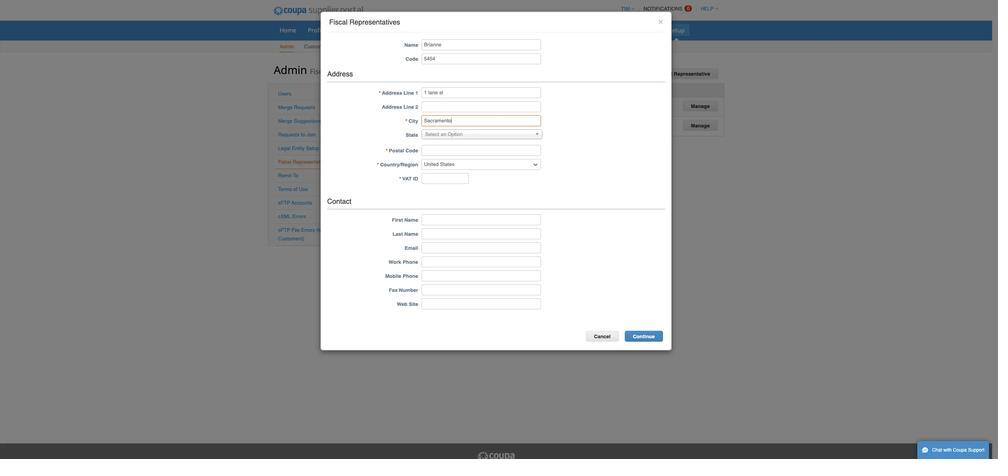 Task type: vqa. For each thing, say whether or not it's contained in the screenshot.
leftmost Close icon
no



Task type: describe. For each thing, give the bounding box(es) containing it.
coupa
[[953, 448, 967, 453]]

1 manage link from the top
[[683, 100, 718, 111]]

email
[[405, 245, 418, 251]]

fax number
[[389, 288, 418, 293]]

sftp file errors (to customers)
[[278, 227, 322, 242]]

ons
[[647, 26, 657, 34]]

business performance link
[[521, 24, 592, 36]]

add-ons link
[[629, 24, 662, 36]]

* for * vat id
[[399, 176, 401, 182]]

1 line from the top
[[404, 90, 414, 96]]

asn link
[[429, 24, 451, 36]]

Web Site text field
[[422, 299, 541, 310]]

* country/region
[[377, 162, 418, 168]]

work
[[389, 260, 401, 265]]

phone for mobile phone
[[403, 274, 418, 279]]

admin for admin fiscal representatives
[[274, 62, 307, 77]]

2 manage from the top
[[691, 123, 710, 129]]

postal
[[389, 148, 404, 154]]

invoices
[[457, 26, 479, 34]]

First Name text field
[[422, 215, 541, 226]]

legal
[[278, 145, 291, 151]]

0 horizontal spatial id
[[413, 176, 418, 182]]

first name
[[392, 217, 418, 223]]

0 horizontal spatial setup
[[306, 145, 319, 151]]

0 vertical spatial requests
[[294, 105, 315, 110]]

admin fiscal representatives
[[274, 62, 383, 77]]

fiscal right profile
[[329, 18, 348, 26]]

add
[[647, 71, 657, 77]]

web
[[397, 302, 407, 308]]

of
[[293, 186, 298, 192]]

* vat id
[[399, 176, 418, 182]]

admin link
[[279, 42, 294, 52]]

0 vertical spatial setup
[[669, 26, 685, 34]]

* for * city
[[405, 118, 407, 124]]

1 states from the top
[[418, 101, 432, 107]]

1 vertical spatial country/region
[[380, 162, 418, 168]]

invoices link
[[452, 24, 485, 36]]

mobile phone
[[385, 274, 418, 279]]

file
[[292, 227, 300, 233]]

merge suggestions
[[278, 118, 322, 124]]

terms
[[278, 186, 292, 192]]

setup link
[[664, 24, 690, 36]]

select an option
[[425, 131, 463, 137]]

Code text field
[[422, 53, 541, 64]]

users
[[278, 91, 291, 97]]

select
[[425, 131, 439, 137]]

0 vertical spatial fiscal representatives
[[329, 18, 400, 26]]

with
[[944, 448, 952, 453]]

city
[[409, 118, 418, 124]]

2 states from the top
[[418, 120, 432, 126]]

to
[[301, 132, 305, 138]]

1 united states from the top
[[402, 101, 432, 107]]

sourcing
[[599, 26, 623, 34]]

1
[[415, 90, 418, 96]]

terms of use
[[278, 186, 308, 192]]

fiscal inside admin fiscal representatives
[[310, 67, 328, 76]]

customer
[[304, 44, 326, 50]]

option
[[448, 131, 463, 137]]

Name text field
[[422, 39, 541, 50]]

Email text field
[[422, 243, 541, 254]]

to
[[293, 173, 298, 179]]

0 vertical spatial country/region
[[402, 87, 440, 93]]

contact
[[327, 197, 351, 205]]

orders link
[[332, 24, 361, 36]]

suggestions
[[294, 118, 322, 124]]

fiscal representatives link
[[278, 159, 329, 165]]

add-
[[634, 26, 647, 34]]

home
[[280, 26, 296, 34]]

orders
[[337, 26, 356, 34]]

legal entity setup link
[[278, 145, 319, 151]]

united for 2nd manage link from the top
[[402, 120, 416, 126]]

web site
[[397, 302, 418, 308]]

Mobile Phone text field
[[422, 271, 541, 282]]

* postal code
[[386, 148, 418, 154]]

0 horizontal spatial coupa supplier portal image
[[268, 1, 368, 21]]

legal entity setup
[[278, 145, 319, 151]]

1 horizontal spatial id
[[489, 87, 494, 93]]

1 tax from the left
[[479, 87, 488, 93]]

sftp accounts
[[278, 200, 312, 206]]

entity
[[292, 145, 305, 151]]

terms of use link
[[278, 186, 308, 192]]

requests to join link
[[278, 132, 316, 138]]

cancel button
[[586, 331, 619, 342]]

remit-to link
[[278, 173, 298, 179]]

sftp accounts link
[[278, 200, 312, 206]]

(to
[[316, 227, 322, 233]]

1 vertical spatial requests
[[278, 132, 300, 138]]

* address line 1
[[379, 90, 418, 96]]

phone for work phone
[[403, 260, 418, 265]]

chat with coupa support button
[[917, 442, 989, 459]]

representative
[[674, 71, 710, 77]]

fiscal down the "legal"
[[278, 159, 291, 165]]

× button
[[658, 17, 663, 26]]

site
[[409, 302, 418, 308]]

select an option link
[[422, 129, 543, 139]]

sourcing link
[[594, 24, 628, 36]]

profile
[[308, 26, 326, 34]]

* for * postal code
[[386, 148, 388, 154]]



Task type: locate. For each thing, give the bounding box(es) containing it.
id
[[489, 87, 494, 93], [413, 176, 418, 182]]

asn
[[434, 26, 446, 34]]

1 vertical spatial coupa supplier portal image
[[477, 452, 516, 459]]

2 line from the top
[[404, 104, 414, 110]]

1 vertical spatial united
[[402, 120, 416, 126]]

None text field
[[422, 173, 469, 184]]

2 sftp from the top
[[278, 227, 290, 233]]

1 sftp from the top
[[278, 200, 290, 206]]

0 vertical spatial merge
[[278, 105, 292, 110]]

join
[[307, 132, 316, 138]]

2 name from the top
[[404, 217, 418, 223]]

merge for merge suggestions
[[278, 118, 292, 124]]

coupa supplier portal image
[[268, 1, 368, 21], [477, 452, 516, 459]]

2 tax from the left
[[549, 87, 558, 93]]

1 horizontal spatial setup
[[328, 44, 341, 50]]

continue
[[633, 334, 655, 340]]

address up address line 2
[[382, 90, 402, 96]]

0 vertical spatial line
[[404, 90, 414, 96]]

profile link
[[303, 24, 331, 36]]

use
[[299, 186, 308, 192]]

address line 2
[[382, 104, 418, 110]]

0 horizontal spatial tax
[[479, 87, 488, 93]]

0 vertical spatial id
[[489, 87, 494, 93]]

sftp
[[278, 200, 290, 206], [278, 227, 290, 233]]

1 vertical spatial address
[[382, 90, 402, 96]]

catalogs
[[491, 26, 514, 34]]

1 vertical spatial merge
[[278, 118, 292, 124]]

None text field
[[422, 87, 541, 98], [422, 115, 541, 126], [422, 145, 541, 156], [422, 87, 541, 98], [422, 115, 541, 126], [422, 145, 541, 156]]

phone down the email
[[403, 260, 418, 265]]

admin down 'admin' link on the left top
[[274, 62, 307, 77]]

1 vertical spatial manage link
[[683, 120, 718, 131]]

1 vertical spatial setup
[[328, 44, 341, 50]]

1 vertical spatial fiscal representatives
[[278, 159, 329, 165]]

merge
[[278, 105, 292, 110], [278, 118, 292, 124]]

admin
[[280, 44, 294, 50], [274, 62, 307, 77]]

1 horizontal spatial coupa supplier portal image
[[477, 452, 516, 459]]

merge suggestions link
[[278, 118, 322, 124]]

remit-
[[278, 173, 293, 179]]

admin down "home" on the left
[[280, 44, 294, 50]]

×
[[658, 17, 663, 26]]

country/region up the "2"
[[402, 87, 440, 93]]

cxml errors
[[278, 214, 306, 220]]

code
[[406, 56, 418, 62], [406, 148, 418, 154]]

add-ons
[[634, 26, 657, 34]]

customer setup link
[[304, 42, 341, 52]]

add fiscal representative
[[647, 71, 710, 77]]

name right "last"
[[404, 231, 418, 237]]

customer setup
[[304, 44, 341, 50]]

address for address line 2
[[382, 104, 402, 110]]

name down "sheets"
[[404, 42, 418, 48]]

fax
[[389, 288, 398, 293]]

2 united from the top
[[402, 120, 416, 126]]

sftp up cxml
[[278, 200, 290, 206]]

id up 23432 at the left top of page
[[489, 87, 494, 93]]

0 vertical spatial manage
[[691, 103, 710, 109]]

1 vertical spatial admin
[[274, 62, 307, 77]]

errors down accounts
[[292, 214, 306, 220]]

number
[[399, 288, 418, 293]]

merge down merge requests 'link'
[[278, 118, 292, 124]]

sftp up customers)
[[278, 227, 290, 233]]

1 manage from the top
[[691, 103, 710, 109]]

1 vertical spatial united states
[[402, 120, 432, 126]]

2 manage link from the top
[[683, 120, 718, 131]]

work phone
[[389, 260, 418, 265]]

setup down join
[[306, 145, 319, 151]]

cancel
[[594, 334, 611, 340]]

1 vertical spatial states
[[418, 120, 432, 126]]

2 code from the top
[[406, 148, 418, 154]]

united states down 1
[[402, 101, 432, 107]]

states
[[418, 101, 432, 107], [418, 120, 432, 126]]

Fax Number text field
[[422, 285, 541, 296]]

1 united from the top
[[402, 101, 416, 107]]

states up "select"
[[418, 120, 432, 126]]

0 vertical spatial united states
[[402, 101, 432, 107]]

id right vat
[[413, 176, 418, 182]]

country/region
[[402, 87, 440, 93], [380, 162, 418, 168]]

states down 1
[[418, 101, 432, 107]]

admin for admin
[[280, 44, 294, 50]]

merge requests
[[278, 105, 315, 110]]

1 merge from the top
[[278, 105, 292, 110]]

name for last name
[[404, 231, 418, 237]]

2 vertical spatial address
[[382, 104, 402, 110]]

1 vertical spatial id
[[413, 176, 418, 182]]

associated
[[521, 87, 548, 93]]

an
[[441, 131, 446, 137]]

2 merge from the top
[[278, 118, 292, 124]]

requests up suggestions
[[294, 105, 315, 110]]

line left the "2"
[[404, 104, 414, 110]]

business
[[526, 26, 550, 34]]

manage
[[691, 103, 710, 109], [691, 123, 710, 129]]

Work Phone text field
[[422, 257, 541, 268]]

23432
[[479, 101, 493, 107]]

customers)
[[278, 236, 304, 242]]

service/time sheets link
[[363, 24, 428, 36]]

1 vertical spatial phone
[[403, 274, 418, 279]]

* city
[[405, 118, 418, 124]]

0 vertical spatial code
[[406, 56, 418, 62]]

chat
[[932, 448, 942, 453]]

setup right ×
[[669, 26, 685, 34]]

* for * country/region
[[377, 162, 379, 168]]

sftp inside sftp file errors (to customers)
[[278, 227, 290, 233]]

code right postal
[[406, 148, 418, 154]]

tax right "associated"
[[549, 87, 558, 93]]

sftp for sftp file errors (to customers)
[[278, 227, 290, 233]]

1 phone from the top
[[403, 260, 418, 265]]

registrations
[[559, 87, 591, 93]]

tax id
[[479, 87, 494, 93]]

errors inside sftp file errors (to customers)
[[301, 227, 315, 233]]

errors left the (to
[[301, 227, 315, 233]]

2
[[415, 104, 418, 110]]

Address Line 2 text field
[[422, 101, 541, 112]]

fiscal
[[329, 18, 348, 26], [310, 67, 328, 76], [658, 71, 673, 77], [278, 159, 291, 165]]

1 name from the top
[[404, 42, 418, 48]]

business performance
[[526, 26, 587, 34]]

2 vertical spatial representatives
[[293, 159, 329, 165]]

service/time sheets
[[368, 26, 423, 34]]

0 vertical spatial manage link
[[683, 100, 718, 111]]

tax up 23432 at the left top of page
[[479, 87, 488, 93]]

0 vertical spatial address
[[327, 70, 353, 78]]

vat
[[402, 176, 412, 182]]

name right first
[[404, 217, 418, 223]]

last name
[[393, 231, 418, 237]]

1 code from the top
[[406, 56, 418, 62]]

mobile
[[385, 274, 401, 279]]

1 horizontal spatial tax
[[549, 87, 558, 93]]

1 vertical spatial name
[[404, 217, 418, 223]]

2 united states from the top
[[402, 120, 432, 126]]

requests left to
[[278, 132, 300, 138]]

last
[[393, 231, 403, 237]]

0 vertical spatial representatives
[[349, 18, 400, 26]]

0 vertical spatial coupa supplier portal image
[[268, 1, 368, 21]]

merge for merge requests
[[278, 105, 292, 110]]

0 vertical spatial errors
[[292, 214, 306, 220]]

merge down users link
[[278, 105, 292, 110]]

remit-to
[[278, 173, 298, 179]]

address for address
[[327, 70, 353, 78]]

1 vertical spatial errors
[[301, 227, 315, 233]]

line left 1
[[404, 90, 414, 96]]

sftp file errors (to customers) link
[[278, 227, 322, 242]]

2 vertical spatial setup
[[306, 145, 319, 151]]

2 phone from the top
[[403, 274, 418, 279]]

united down 1
[[402, 101, 416, 107]]

1 vertical spatial code
[[406, 148, 418, 154]]

Last Name text field
[[422, 229, 541, 240]]

1 vertical spatial manage
[[691, 123, 710, 129]]

address down customer setup link
[[327, 70, 353, 78]]

catalogs link
[[486, 24, 520, 36]]

setup right customer
[[328, 44, 341, 50]]

name for first name
[[404, 217, 418, 223]]

users link
[[278, 91, 291, 97]]

1 vertical spatial sftp
[[278, 227, 290, 233]]

line
[[404, 90, 414, 96], [404, 104, 414, 110]]

performance
[[552, 26, 587, 34]]

phone up number
[[403, 274, 418, 279]]

setup
[[669, 26, 685, 34], [328, 44, 341, 50], [306, 145, 319, 151]]

0 vertical spatial admin
[[280, 44, 294, 50]]

sheets
[[404, 26, 423, 34]]

0 vertical spatial name
[[404, 42, 418, 48]]

name
[[404, 42, 418, 48], [404, 217, 418, 223], [404, 231, 418, 237]]

address down * address line 1
[[382, 104, 402, 110]]

support
[[968, 448, 985, 453]]

phone
[[403, 260, 418, 265], [403, 274, 418, 279]]

*
[[379, 90, 381, 96], [405, 118, 407, 124], [386, 148, 388, 154], [377, 162, 379, 168], [399, 176, 401, 182]]

associated tax registrations
[[521, 87, 591, 93]]

fiscal down customer setup link
[[310, 67, 328, 76]]

0 vertical spatial phone
[[403, 260, 418, 265]]

code down "sheets"
[[406, 56, 418, 62]]

united states up state
[[402, 120, 432, 126]]

0 vertical spatial sftp
[[278, 200, 290, 206]]

service/time
[[368, 26, 403, 34]]

1 vertical spatial line
[[404, 104, 414, 110]]

continue button
[[625, 331, 663, 342]]

united for 2nd manage link from the bottom
[[402, 101, 416, 107]]

home link
[[275, 24, 301, 36]]

united
[[402, 101, 416, 107], [402, 120, 416, 126]]

united up state
[[402, 120, 416, 126]]

representatives inside admin fiscal representatives
[[330, 67, 383, 76]]

2 vertical spatial name
[[404, 231, 418, 237]]

0 vertical spatial states
[[418, 101, 432, 107]]

tax
[[479, 87, 488, 93], [549, 87, 558, 93]]

country/region down postal
[[380, 162, 418, 168]]

accounts
[[291, 200, 312, 206]]

first
[[392, 217, 403, 223]]

* for * address line 1
[[379, 90, 381, 96]]

3 name from the top
[[404, 231, 418, 237]]

sftp for sftp accounts
[[278, 200, 290, 206]]

2 horizontal spatial setup
[[669, 26, 685, 34]]

merge requests link
[[278, 105, 315, 110]]

1 vertical spatial representatives
[[330, 67, 383, 76]]

fiscal right add
[[658, 71, 673, 77]]

0 vertical spatial united
[[402, 101, 416, 107]]



